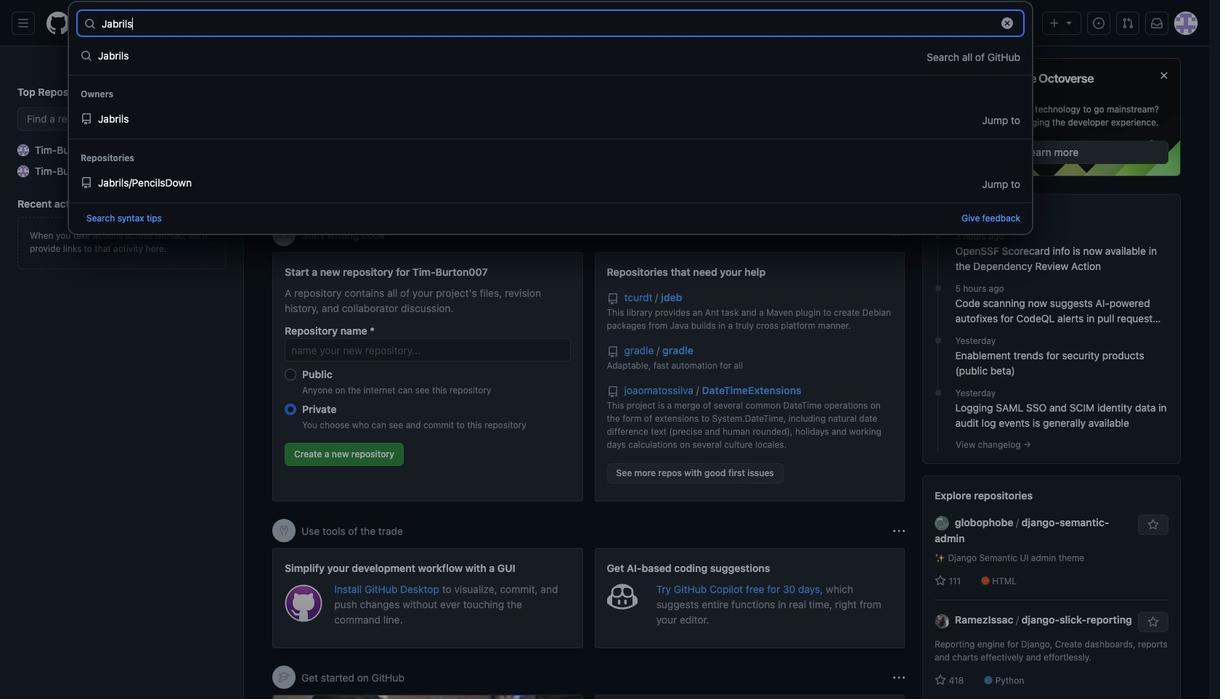 Task type: describe. For each thing, give the bounding box(es) containing it.
@ramezissac profile image
[[935, 615, 950, 629]]

star this repository image
[[1148, 520, 1160, 531]]

notifications image
[[1152, 17, 1164, 29]]

triangle down image
[[1064, 17, 1076, 28]]

close image
[[1159, 70, 1171, 81]]

github desktop image
[[285, 585, 323, 623]]

explore element
[[923, 58, 1182, 700]]

tools image
[[278, 525, 290, 537]]

what is github? image
[[273, 696, 582, 700]]

star image for '@globophobe profile' icon on the right bottom
[[935, 576, 947, 588]]

try the github flow element
[[595, 695, 906, 700]]

repositories that need your help element
[[595, 252, 906, 502]]

@globophobe profile image
[[935, 517, 950, 532]]

star this repository image
[[1148, 617, 1160, 629]]

cheese calorie counter image
[[17, 165, 29, 177]]

1 repo image from the top
[[607, 294, 619, 305]]

get ai-based coding suggestions element
[[595, 549, 906, 649]]

simplify your development workflow with a gui element
[[273, 549, 583, 649]]

why am i seeing this? image for 'repositories that need your help' element
[[894, 229, 906, 241]]

why am i seeing this? image
[[894, 673, 906, 684]]

2 dot fill image from the top
[[933, 387, 944, 399]]

2 repo image from the top
[[607, 347, 619, 358]]



Task type: vqa. For each thing, say whether or not it's contained in the screenshot.
'Start a new repository' Element
yes



Task type: locate. For each thing, give the bounding box(es) containing it.
code image
[[278, 229, 290, 241]]

git pull request image
[[1123, 17, 1134, 29]]

github logo image
[[935, 70, 1095, 97]]

Find a repository… text field
[[17, 108, 226, 131]]

repo image
[[607, 387, 619, 398]]

star image for @ramezissac profile icon
[[935, 675, 947, 687]]

dialog
[[68, 1, 1033, 235]]

tim burton007 image
[[17, 144, 29, 156]]

what is github? element
[[273, 695, 583, 700]]

1 star image from the top
[[935, 576, 947, 588]]

1 why am i seeing this? image from the top
[[894, 229, 906, 241]]

suggestions list box
[[69, 39, 1033, 203]]

1 vertical spatial repo image
[[607, 347, 619, 358]]

issue opened image
[[1094, 17, 1105, 29]]

dot fill image
[[933, 230, 944, 242], [933, 335, 944, 347]]

0 vertical spatial why am i seeing this? image
[[894, 229, 906, 241]]

1 vertical spatial dot fill image
[[933, 387, 944, 399]]

mortar board image
[[278, 672, 290, 684]]

star image right why am i seeing this? icon
[[935, 675, 947, 687]]

homepage image
[[47, 12, 70, 35]]

0 vertical spatial dot fill image
[[933, 283, 944, 294]]

0 vertical spatial dot fill image
[[933, 230, 944, 242]]

1 vertical spatial why am i seeing this? image
[[894, 526, 906, 537]]

2 star image from the top
[[935, 675, 947, 687]]

1 vertical spatial dot fill image
[[933, 335, 944, 347]]

start a new repository element
[[273, 252, 583, 502]]

name your new repository... text field
[[285, 339, 571, 362]]

2 dot fill image from the top
[[933, 335, 944, 347]]

None radio
[[285, 369, 297, 381], [285, 404, 297, 416], [285, 369, 297, 381], [285, 404, 297, 416]]

filter image
[[833, 65, 844, 77]]

1 vertical spatial star image
[[935, 675, 947, 687]]

plus image
[[1049, 17, 1061, 29]]

0 vertical spatial star image
[[935, 576, 947, 588]]

dot fill image
[[933, 283, 944, 294], [933, 387, 944, 399]]

command palette image
[[1007, 17, 1019, 29]]

1 dot fill image from the top
[[933, 283, 944, 294]]

repo image
[[607, 294, 619, 305], [607, 347, 619, 358]]

why am i seeing this? image for get ai-based coding suggestions element
[[894, 526, 906, 537]]

star image
[[935, 576, 947, 588], [935, 675, 947, 687]]

None text field
[[102, 12, 993, 35]]

star image up @ramezissac profile icon
[[935, 576, 947, 588]]

explore repositories navigation
[[923, 476, 1182, 700]]

Top Repositories search field
[[17, 108, 226, 131]]

0 vertical spatial repo image
[[607, 294, 619, 305]]

2 why am i seeing this? image from the top
[[894, 526, 906, 537]]

1 dot fill image from the top
[[933, 230, 944, 242]]

why am i seeing this? image
[[894, 229, 906, 241], [894, 526, 906, 537]]



